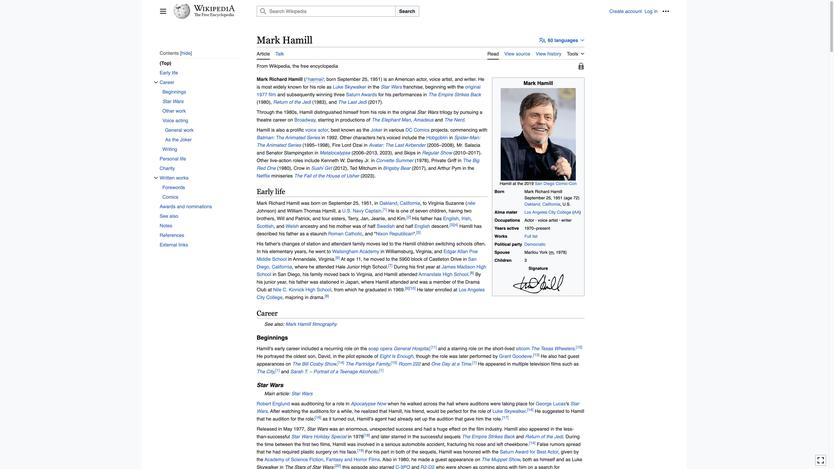 Task type: describe. For each thing, give the bounding box(es) containing it.
(top) link
[[160, 58, 244, 68]]

1 vertical spatial academy
[[265, 457, 284, 462]]

in inside personal tools navigation
[[654, 9, 658, 14]]

saturn inside [19] for his part in both of the sequels, hamill was honored with the saturn award for best actor
[[500, 449, 514, 455]]

is left most
[[257, 84, 260, 90]]

in up automobile
[[407, 434, 411, 440]]

[20] link
[[335, 464, 341, 468]]

role up pilot
[[344, 346, 352, 351]]

mark hamill filmography link
[[286, 322, 337, 327]]

x small image
[[154, 176, 158, 180]]

led
[[382, 241, 388, 247]]

richard for mark richard hamill ( / ˈ h æ m ə l /
[[269, 77, 287, 82]]

agent
[[375, 416, 387, 422]]

irish link
[[461, 216, 470, 221]]

his up broadway , starring in productions of the elephant man , amadeus and the nerd .
[[371, 110, 377, 115]]

made
[[418, 457, 430, 462]]

mark down the source at the top right of the page
[[524, 80, 536, 86]]

hamill left filmography
[[298, 322, 311, 327]]

williamsburg,
[[386, 249, 414, 254]]

house
[[326, 173, 340, 179]]

career inside mark hamill element
[[257, 309, 278, 317]]

wars up amadeus
[[427, 110, 438, 115]]

show inside the bill cosby show , [14] the partridge family , [15] room 222 and one day at a time . [1] he appeared in multiple television films such as the city , [1] and sarah t. – portrait of a teenage alcoholic . [1]
[[324, 361, 336, 367]]

at left 2019
[[513, 181, 516, 186]]

in
[[257, 249, 261, 254]]

main
[[264, 391, 275, 397]]

he inside the false rumors spread that he had required plastic surgery on his face.
[[266, 449, 271, 455]]

and up swedish link
[[388, 216, 396, 221]]

in up while,
[[346, 401, 349, 407]]

note containing main article:
[[257, 390, 585, 398]]

sarah t. – portrait of a teenage alcoholic link
[[290, 369, 378, 374]]

0 horizontal spatial oakland, california link
[[379, 201, 420, 206]]

to inside he suggested to hamill that he audition for the role;
[[566, 409, 570, 414]]

was inside was an enormous, unexpected success and had a huge effect on the film industry. hamill also appeared in the less- than-successful
[[329, 426, 338, 432]]

fullscreen image
[[817, 457, 824, 464]]

hamill left ˈ
[[288, 77, 303, 82]]

voice acting
[[162, 118, 188, 123]]

he inside he suggested to hamill that he audition for the role;
[[266, 416, 271, 422]]

wars down robert in the left of the page
[[257, 409, 268, 414]]

he's
[[377, 135, 385, 140]]

0 vertical spatial virginia,
[[416, 249, 433, 254]]

[7]
[[388, 263, 393, 268]]

after
[[270, 409, 280, 414]]

was inside . during the time between the first two films, hamill was involved in a serious automobile accident, fracturing his nose and left cheekbone.
[[347, 442, 356, 447]]

star wars link up voice acting link
[[162, 97, 240, 106]]

james madison high school link
[[257, 264, 486, 277]]

in down actor
[[321, 135, 325, 140]]

he inside "he portrayed the oldest son, david, in the pilot episode of eight is enough , though the role was later performed by grant goodeve . [13]"
[[257, 354, 263, 359]]

on up performed
[[478, 346, 483, 351]]

in left spider-
[[449, 135, 453, 140]]

1992.
[[326, 135, 338, 140]]

hamill down view history
[[537, 80, 553, 86]]

performed
[[470, 354, 491, 359]]

0 horizontal spatial luke skywalker link
[[333, 84, 366, 90]]

search button
[[395, 6, 419, 17]]

empire inside and subsequently winning three saturn awards for his performances in the empire strikes back (1980), return of the jedi (1983),  and the last jedi (2017).
[[438, 92, 453, 97]]

0 horizontal spatial general
[[165, 127, 182, 133]]

other inside (2010–2017). other live-action roles include kenneth w. dantley jr. in
[[257, 158, 269, 163]]

a inside by his junior year, his father was stationed in japan, where hamill attended and was a member of the drama club at
[[429, 279, 432, 285]]

( right york
[[549, 250, 550, 255]]

2 vertical spatial [14]
[[529, 441, 535, 445]]

1 vertical spatial [14] link
[[527, 408, 533, 412]]

wikipedia image
[[194, 5, 235, 11]]

to up virginia. in the left bottom of the page
[[327, 249, 331, 254]]

(1978),
[[415, 158, 430, 163]]

plastic
[[301, 449, 314, 455]]

the down three in the top of the page
[[338, 99, 346, 105]]

also up notes
[[170, 213, 178, 219]]

is inside he is one of seven children, having two brothers, will and patrick, and four sisters, terry, jan, jeanie, and kim.
[[396, 208, 399, 214]]

jedi inside star wars holiday special in 1978 [18] and later starred in the successful sequels the empire strikes back and return of the jedi
[[554, 434, 563, 440]]

as down the given
[[566, 457, 571, 462]]

0 vertical spatial with
[[447, 84, 456, 90]]

by inside trilogy by pursuing a theatre career on
[[454, 110, 459, 115]]

california inside mark richard hamill september 25, 1951 (age 72) oakland, california , u.s.
[[542, 202, 560, 207]]

texas
[[541, 346, 553, 351]]

the inside star wars holiday special in 1978 [18] and later starred in the successful sequels the empire strikes back and return of the jedi
[[462, 434, 470, 440]]

is
[[392, 354, 395, 359]]

soap opera link
[[368, 346, 392, 351]]

0 vertical spatial mark hamill
[[257, 35, 313, 46]]

0 horizontal spatial joker
[[180, 137, 192, 142]]

in inside mark richard hamill was born on september 25, 1951, in oakland, california , to virginia suzanne ( née johnson) and william thomas hamill, a u.s. navy captain . [1]
[[374, 201, 378, 206]]

"
[[374, 231, 376, 237]]

[6] link
[[336, 256, 340, 260]]

full list link
[[524, 234, 538, 239]]

cosby
[[310, 361, 323, 367]]

role.
[[493, 416, 502, 422]]

day
[[442, 361, 450, 367]]

see also link
[[160, 211, 240, 221]]

in right pym
[[463, 165, 466, 171]]

wars up 'auditioning'
[[302, 391, 313, 397]]

1 horizontal spatial skywalker
[[345, 84, 366, 90]]

two for first
[[311, 442, 319, 447]]

1 vertical spatial [8] link
[[325, 294, 329, 298]]

for inside he suggested to hamill that he audition for the role;
[[291, 416, 296, 422]]

he inside in annandale, virginia. [6] at age 11, he moved to the 5900 block of castleton drive in
[[364, 256, 369, 262]]

wars up other work
[[173, 99, 183, 104]]

he inside the bill cosby show , [14] the partridge family , [15] room 222 and one day at a time . [1] he appeared in multiple television films such as the city , [1] and sarah t. – portrait of a teenage alcoholic . [1]
[[478, 361, 484, 367]]

of inside his father's changes of station and attendant family moves led to the hamill children switching schools often. in his elementary years, he went to
[[301, 241, 305, 247]]

and left sarah at the bottom
[[281, 369, 289, 374]]

filmography
[[312, 322, 337, 327]]

and down will
[[276, 223, 284, 229]]

in up best
[[335, 117, 339, 123]]

0 horizontal spatial starring
[[318, 117, 334, 123]]

in up he's
[[384, 127, 387, 133]]

fantasy
[[326, 457, 343, 462]]

2 horizontal spatial san
[[535, 181, 542, 186]]

0 horizontal spatial career
[[160, 80, 174, 85]]

wars up 'holiday'
[[317, 426, 328, 432]]

log in and more options image
[[662, 8, 669, 15]]

of inside star wars holiday special in 1978 [18] and later starred in the successful sequels the empire strikes back and return of the jedi
[[541, 434, 545, 440]]

original inside original 1977 film
[[465, 84, 481, 90]]

the up 2023),
[[385, 143, 393, 148]]

1 horizontal spatial academy
[[359, 249, 379, 254]]

were
[[490, 401, 501, 407]]

2 half from the left
[[405, 223, 413, 229]]

democratic
[[524, 242, 546, 247]]

back inside and subsequently winning three saturn awards for his performances in the empire strikes back (1980), return of the jedi (1983),  and the last jedi (2017).
[[470, 92, 481, 97]]

city for los angeles city college
[[257, 295, 265, 300]]

signature
[[529, 266, 548, 271]]

wars down american
[[391, 84, 402, 90]]

and inside both as himself and as luke skywalker in
[[556, 457, 564, 462]]

year
[[426, 264, 435, 270]]

and down three in the top of the page
[[329, 99, 337, 105]]

, inside nile c. kinnick high school , from which he graduated in 1969. [9] [10] he later enrolled at
[[331, 287, 333, 293]]

, left irish
[[459, 216, 460, 221]]

[2]
[[407, 215, 411, 219]]

in inside . during the time between the first two films, hamill was involved in a serious automobile accident, fracturing his nose and left cheekbone.
[[376, 442, 380, 447]]

and inside his father's changes of station and attendant family moves led to the hamill children switching schools often. in his elementary years, he went to
[[322, 241, 330, 247]]

a inside the hamill has described his father as a staunch
[[306, 231, 309, 237]]

star up other work
[[162, 99, 171, 104]]

1 horizontal spatial 1978
[[556, 250, 565, 255]]

, inside , where he attended hale junior high school. [7] during his first year at
[[292, 264, 293, 270]]

virginia
[[428, 201, 444, 206]]

both inside both as himself and as luke skywalker in
[[523, 457, 532, 462]]

and up see also
[[177, 204, 185, 209]]

wars inside star wars holiday special in 1978 [18] and later starred in the successful sequels the empire strikes back and return of the jedi
[[301, 434, 312, 440]]

hamill's inside [16] as it turned out, hamill's agent had already set up the audition that gave him the role. [17]
[[357, 416, 373, 422]]

will
[[277, 216, 285, 221]]

of down required
[[286, 457, 290, 462]]

his up club
[[257, 279, 263, 285]]

forewords link
[[162, 183, 240, 192]]

star wars link down american
[[381, 84, 402, 90]]

2 vertical spatial voice
[[538, 218, 548, 223]]

2 vertical spatial [14] link
[[529, 441, 535, 445]]

political party democratic
[[495, 242, 546, 247]]

and right [18]
[[371, 434, 379, 440]]

the up sarah at the bottom
[[292, 361, 301, 367]]

, inside hamill is also a prolific voice actor , best known as the joker in various dc comics projects, commencing with batman: the animated series in 1992. other characters he's voiced include the hobgoblin in
[[328, 127, 329, 133]]

face.
[[347, 449, 357, 455]]

, down award
[[520, 457, 521, 462]]

life for early life link
[[172, 70, 178, 75]]

in up (2006–2013,
[[364, 143, 368, 148]]

create account link
[[609, 9, 642, 14]]

the inside by his junior year, his father was stationed in japan, where hamill attended and was a member of the drama club at
[[457, 279, 464, 285]]

swedish link
[[377, 223, 395, 229]]

1 vertical spatial comics
[[162, 194, 178, 200]]

view source link
[[504, 47, 530, 59]]

for inside and subsequently winning three saturn awards for his performances in the empire strikes back (1980), return of the jedi (1983),  and the last jedi (2017).
[[378, 92, 384, 97]]

born inside mark richard hamill was born on september 25, 1951, in oakland, california , to virginia suzanne ( née johnson) and william thomas hamill, a u.s. navy captain . [1]
[[311, 201, 320, 206]]

star right article:
[[291, 391, 300, 397]]

serious
[[385, 442, 400, 447]]

appeared inside the bill cosby show , [14] the partridge family , [15] room 222 and one day at a time . [1] he appeared in multiple television films such as the city , [1] and sarah t. – portrait of a teenage alcoholic . [1]
[[485, 361, 506, 367]]

spider-
[[454, 135, 470, 140]]

in down the led
[[381, 249, 384, 254]]

james madison high school
[[257, 264, 486, 277]]

star up main
[[257, 382, 268, 389]]

where inside by his junior year, his father was stationed in japan, where hamill attended and was a member of the drama club at
[[361, 279, 374, 285]]

mark hamill element
[[257, 60, 585, 469]]

through
[[257, 110, 274, 115]]

and down 'widely'
[[277, 92, 285, 97]]

0 vertical spatial english
[[443, 216, 459, 221]]

0 vertical spatial los angeles city college link
[[524, 210, 571, 215]]

metalocalypse (2006–2013, 2023), and skips in regular show
[[320, 150, 452, 156]]

he left made
[[411, 457, 417, 462]]

2 horizontal spatial show
[[508, 457, 520, 462]]

0 vertical spatial [8] link
[[470, 271, 474, 275]]

during inside . during the time between the first two films, hamill was involved in a serious automobile accident, fracturing his nose and left cheekbone.
[[566, 434, 580, 440]]

work for other work
[[176, 108, 186, 114]]

and down 'though'
[[422, 361, 430, 367]]

talk
[[275, 51, 284, 57]]

and up republican
[[396, 223, 404, 229]]

richard for mark richard hamill was born on september 25, 1951, in oakland, california , to virginia suzanne ( née johnson) and william thomas hamill, a u.s. navy captain . [1]
[[269, 201, 285, 206]]

Search search field
[[248, 6, 609, 17]]

two for having
[[464, 208, 472, 214]]

and down 'face.'
[[344, 457, 352, 462]]

was down annandale on the bottom of the page
[[419, 279, 428, 285]]

( inside mark richard hamill was born on september 25, 1951, in oakland, california , to virginia suzanne ( née johnson) and william thomas hamill, a u.s. navy captain . [1]
[[465, 201, 467, 206]]

0 vertical spatial )
[[579, 210, 581, 215]]

he up . after watching the auditions for a while, he realized that hamill, his friend, would be perfect for the role of luke skywalker . [14]
[[400, 401, 406, 407]]

1 vertical spatial the empire strikes back link
[[462, 434, 515, 440]]

view for view history
[[536, 51, 546, 57]]

, where he attended hale junior high school. [7] during his first year at
[[292, 263, 442, 270]]

0 vertical spatial return of the jedi link
[[273, 99, 311, 105]]

false rumors spread that he had required plastic surgery on his face.
[[257, 442, 581, 455]]

and up welsh link
[[286, 216, 294, 221]]

, up dc
[[411, 117, 412, 123]]

as down the best
[[533, 457, 538, 462]]

1 half from the left
[[368, 223, 375, 229]]

had inside he also had guest appearances on
[[558, 354, 566, 359]]

( down (age 72)
[[572, 210, 574, 215]]

[1] inside mark richard hamill was born on september 25, 1951, in oakland, california , to virginia suzanne ( née johnson) and william thomas hamill, a u.s. navy captain . [1]
[[383, 207, 387, 212]]

in right griff
[[458, 158, 461, 163]]

0 vertical spatial himself
[[343, 110, 358, 115]]

he inside nile c. kinnick high school , from which he graduated in 1969. [9] [10] he later enrolled at
[[358, 287, 364, 293]]

the down the beginning
[[428, 92, 437, 97]]

and down thomas
[[312, 216, 320, 221]]

diego
[[544, 181, 555, 186]]

was inside [2] his father has english , irish , scottish , and welsh ancestry and his mother was of half swedish and half english descent. [3] [4]
[[353, 223, 361, 229]]

appeared inside was an enormous, unexpected success and had a huge effect on the film industry. hamill also appeared in the less- than-successful
[[529, 426, 549, 432]]

luke inside . after watching the auditions for a while, he realized that hamill, his friend, would be perfect for the role of luke skywalker . [14]
[[493, 409, 503, 414]]

terry,
[[348, 216, 359, 221]]

[6]
[[336, 256, 340, 260]]

role inside "he portrayed the oldest son, david, in the pilot episode of eight is enough , though the role was later performed by grant goodeve . [13]"
[[440, 354, 448, 359]]

1 vertical spatial return of the jedi link
[[525, 434, 563, 440]]

pilot
[[346, 354, 355, 359]]

role up broadway , starring in productions of the elephant man , amadeus and the nerd .
[[378, 110, 386, 115]]

in down elementary
[[288, 256, 292, 262]]

(age 72)
[[564, 196, 579, 201]]

. inside in san diego, his family moved back to virginia, and hamill attended annandale high school . [8]
[[468, 272, 470, 277]]

0 vertical spatial the empire strikes back link
[[428, 92, 481, 97]]

25, inside mark richard hamill was born on september 25, 1951, in oakland, california , to virginia suzanne ( née johnson) and william thomas hamill, a u.s. navy captain . [1]
[[353, 201, 360, 206]]

( left ˈ
[[304, 77, 306, 82]]

in up the madison
[[463, 256, 467, 262]]

was inside mark richard hamill was born on september 25, 1951, in oakland, california , to virginia suzanne ( née johnson) and william thomas hamill, a u.s. navy captain . [1]
[[301, 201, 310, 206]]

luke skywalker in the star wars franchise, beginning with the
[[333, 84, 465, 90]]

beginnings inside beginnings link
[[162, 89, 186, 95]]

angeles for los angeles city college
[[468, 287, 485, 293]]

and up castleton
[[434, 249, 442, 254]]

[2] link
[[407, 215, 411, 219]]

early inside early life link
[[160, 70, 171, 75]]

of inside by his junior year, his father was stationed in japan, where hamill attended and was a member of the drama club at
[[452, 279, 456, 285]]

the city link
[[257, 369, 274, 374]]

included
[[301, 346, 319, 351]]

he inside , where he attended hale junior high school. [7] during his first year at
[[309, 264, 314, 270]]

0 horizontal spatial english
[[414, 223, 430, 229]]

angeles for los angeles city college ( aa )
[[532, 210, 547, 215]]

0 horizontal spatial english link
[[414, 223, 430, 229]]

sisters,
[[331, 216, 346, 221]]

hamill, inside mark richard hamill was born on september 25, 1951, in oakland, california , to virginia suzanne ( née johnson) and william thomas hamill, a u.s. navy captain . [1]
[[322, 208, 337, 214]]

star wars link up set
[[257, 401, 579, 414]]

, up 'voice actor' link
[[316, 117, 317, 123]]

friend,
[[412, 409, 425, 414]]

[1] down family
[[379, 368, 383, 372]]

in down 1951)
[[368, 84, 371, 90]]

animated inside spider-man: the animated series
[[266, 143, 286, 148]]

mr.
[[457, 143, 463, 148]]

, down appearances
[[274, 369, 275, 374]]

had inside [16] as it turned out, hamill's agent had already set up the audition that gave him the role. [17]
[[388, 416, 396, 422]]

[12] link
[[576, 345, 582, 350]]

0 horizontal spatial guest
[[435, 457, 447, 462]]

and down 'avatar: the last airbender' 'link'
[[395, 150, 403, 156]]

on down 'honored'
[[475, 457, 480, 462]]

luke inside both as himself and as luke skywalker in
[[572, 457, 582, 462]]

mark up article link
[[257, 35, 280, 46]]

walked
[[407, 401, 422, 407]]

graduated
[[365, 287, 387, 293]]

and inside roman catholic , and " nixon republican ". [5]
[[365, 231, 373, 237]]

hamill up born
[[500, 181, 511, 186]]

as
[[165, 137, 171, 142]]

1 vertical spatial last
[[395, 143, 404, 148]]

hide
[[181, 51, 191, 56]]

last inside and subsequently winning three saturn awards for his performances in the empire strikes back (1980), return of the jedi (1983),  and the last jedi (2017).
[[348, 99, 357, 105]]

in down enormous,
[[348, 434, 352, 440]]

1 vertical spatial )
[[565, 250, 567, 255]]

(2017),
[[412, 165, 427, 171]]

the inside his father's changes of station and attendant family moves led to the hamill children switching schools often. in his elementary years, he went to
[[395, 241, 401, 247]]

[1] link down family
[[379, 368, 383, 372]]

joker inside hamill is also a prolific voice actor , best known as the joker in various dc comics projects, commencing with batman: the animated series in 1992. other characters he's voiced include the hobgoblin in
[[371, 127, 382, 133]]

junior
[[347, 264, 360, 270]]

portrait
[[313, 369, 329, 374]]

role up performed
[[469, 346, 477, 351]]

[18] link
[[364, 433, 370, 438]]

films
[[369, 457, 380, 462]]

0 horizontal spatial original
[[400, 110, 416, 115]]

for inside [19] for his part in both of the sequels, hamill was honored with the saturn award for best actor
[[530, 449, 535, 455]]

also inside was an enormous, unexpected success and had a huge effect on the film industry. hamill also appeared in the less- than-successful
[[519, 426, 528, 432]]

star down role;
[[307, 426, 316, 432]]

222
[[413, 361, 421, 367]]

los for los angeles city college
[[459, 287, 466, 293]]

in inside by his junior year, his father was stationed in japan, where hamill attended and was a member of the drama club at
[[340, 279, 344, 285]]

commencing
[[450, 127, 478, 133]]

hamill up talk 'link'
[[282, 35, 313, 46]]

role inside . after watching the auditions for a while, he realized that hamill, his friend, would be perfect for the role of luke skywalker . [14]
[[478, 409, 486, 414]]

and subsequently winning three saturn awards for his performances in the empire strikes back (1980), return of the jedi (1983),  and the last jedi (2017).
[[257, 92, 481, 105]]

the down appearances
[[257, 369, 265, 374]]

his inside in san diego, his family moved back to virginia, and hamill attended annandale high school . [8]
[[303, 272, 309, 277]]

sequels
[[444, 434, 461, 440]]

1 horizontal spatial jedi
[[358, 99, 367, 105]]

his inside ; born september 25, 1951) is an american actor, voice artist, and writer. he is most widely known for his role as
[[310, 84, 316, 90]]

bill
[[302, 361, 308, 367]]

1 vertical spatial los angeles city college link
[[257, 287, 485, 300]]

three
[[334, 92, 345, 97]]

characters
[[353, 135, 375, 140]]

1 horizontal spatial auditions
[[470, 401, 489, 407]]

the down trilogy on the right top
[[444, 117, 452, 123]]

of right fall
[[313, 173, 317, 179]]

role up while,
[[336, 401, 344, 407]]

1951)
[[370, 77, 382, 82]]

0 horizontal spatial other
[[162, 108, 174, 114]]

high inside in san diego, his family moved back to virginia, and hamill attended annandale high school . [8]
[[443, 272, 452, 277]]

the up joker link on the left
[[372, 117, 380, 123]]

0 horizontal spatial jedi
[[302, 99, 311, 105]]

patrick,
[[295, 216, 311, 221]]

in up fall
[[306, 165, 310, 171]]

(1980), inside (1980), crow in sushi girl (2012), ted mitchum in brigsby bear (2017), and arthur pym in the netflix miniseries the fall of the house of usher (2023).
[[277, 165, 292, 171]]

a inside hamill is also a prolific voice actor , best known as the joker in various dc comics projects, commencing with batman: the animated series in 1992. other characters he's voiced include the hobgoblin in
[[286, 127, 289, 133]]

on up pilot
[[354, 346, 359, 351]]

con
[[569, 181, 577, 186]]

0 vertical spatial [14] link
[[338, 361, 344, 365]]

, down eight
[[390, 361, 391, 367]]

at inside nile c. kinnick high school , from which he graduated in 1969. [9] [10] he later enrolled at
[[453, 287, 457, 293]]

view history link
[[536, 47, 561, 59]]

walsingham academy in williamsburg, virginia, and
[[332, 249, 444, 254]]

the free encyclopedia image
[[194, 13, 234, 17]]

richard for mark richard hamill september 25, 1951 (age 72) oakland, california , u.s.
[[535, 189, 549, 194]]

is right 1951)
[[384, 77, 387, 82]]

voice actor link
[[305, 127, 328, 133]]

include inside hamill is also a prolific voice actor , best known as the joker in various dc comics projects, commencing with batman: the animated series in 1992. other characters he's voiced include the hobgoblin in
[[402, 135, 417, 140]]

in up corvette summer (1978), private griff in
[[417, 150, 421, 156]]

0 vertical spatial luke
[[333, 84, 343, 90]]

star down 1951)
[[381, 84, 390, 90]]

and inside ; born september 25, 1951) is an american actor, voice artist, and writer. he is most widely known for his role as
[[455, 77, 463, 82]]

see for see also: mark hamill filmography
[[264, 322, 273, 327]]

the inside and subsequently winning three saturn awards for his performances in the empire strikes back (1980), return of the jedi (1983),  and the last jedi (2017).
[[294, 99, 301, 105]]

and inside was an enormous, unexpected success and had a huge effect on the film industry. hamill also appeared in the less- than-successful
[[414, 426, 422, 432]]

high inside james madison high school
[[476, 264, 486, 270]]

franchise,
[[403, 84, 424, 90]]



Task type: locate. For each thing, give the bounding box(es) containing it.
sitcom
[[516, 346, 530, 351]]

party
[[512, 242, 522, 247]]

of inside [19] for his part in both of the sequels, hamill was honored with the saturn award for best actor
[[406, 449, 410, 455]]

with up man:
[[479, 127, 487, 133]]

one left day
[[431, 361, 440, 367]]

attended up the 1969.
[[390, 279, 409, 285]]

on up four
[[322, 201, 327, 206]]

schools
[[456, 241, 473, 247]]

city up artist
[[549, 210, 556, 215]]

first up plastic
[[302, 442, 310, 447]]

virginia.
[[318, 256, 336, 262]]

it
[[329, 416, 331, 422]]

[1] down appearances
[[275, 368, 280, 372]]

at right day
[[451, 361, 455, 367]]

one inside the big red one
[[267, 165, 276, 171]]

1 horizontal spatial successful
[[420, 434, 443, 440]]

born inside ; born september 25, 1951) is an american actor, voice artist, and writer. he is most widely known for his role as
[[326, 77, 336, 82]]

1 vertical spatial born
[[311, 201, 320, 206]]

distinguished
[[314, 110, 342, 115]]

los angeles city college link down in san diego, his family moved back to virginia, and hamill attended annandale high school . [8] on the bottom of page
[[257, 287, 485, 300]]

1 horizontal spatial luke skywalker link
[[493, 409, 526, 414]]

(1980), down 1977
[[257, 99, 272, 105]]

external links
[[160, 242, 188, 248]]

1 vertical spatial diego,
[[288, 272, 301, 277]]

[5]
[[416, 230, 421, 235]]

1 vertical spatial series
[[288, 143, 301, 148]]

star wars inside star wars link
[[162, 99, 183, 104]]

he inside he suggested to hamill that he audition for the role;
[[535, 409, 541, 414]]

written
[[160, 175, 175, 181]]

mark hamill inside mark hamill element
[[524, 80, 553, 86]]

1 horizontal spatial where
[[361, 279, 374, 285]]

one day at a time link
[[431, 361, 471, 367]]

special
[[331, 434, 347, 440]]

castleton
[[429, 256, 449, 262]]

1 vertical spatial angeles
[[468, 287, 485, 293]]

1 horizontal spatial oakland, california link
[[524, 202, 560, 207]]

where
[[295, 264, 308, 270], [361, 279, 374, 285], [455, 401, 469, 407]]

voice inside hamill is also a prolific voice actor , best known as the joker in various dc comics projects, commencing with batman: the animated series in 1992. other characters he's voiced include the hobgoblin in
[[305, 127, 316, 133]]

0 horizontal spatial los angeles city college link
[[257, 287, 485, 300]]

role;
[[306, 416, 315, 422]]

family up walsingham academy link
[[352, 241, 365, 247]]

2 successful from the left
[[420, 434, 443, 440]]

english link up [3]
[[443, 216, 459, 221]]

high inside , where he attended hale junior high school. [7] during his first year at
[[361, 264, 371, 270]]

m
[[315, 77, 319, 82]]

career inside trilogy by pursuing a theatre career on
[[273, 117, 286, 123]]

his inside the hamill has described his father as a staunch
[[279, 231, 285, 237]]

hamill up graduated
[[375, 279, 389, 285]]

he inside his father's changes of station and attendant family moves led to the hamill children switching schools often. in his elementary years, he went to
[[309, 249, 314, 254]]

moved inside in annandale, virginia. [6] at age 11, he moved to the 5900 block of castleton drive in
[[370, 256, 385, 262]]

his inside the false rumors spread that he had required plastic surgery on his face.
[[340, 449, 346, 455]]

guest inside he also had guest appearances on
[[568, 354, 579, 359]]

role inside ; born september 25, 1951) is an american actor, voice artist, and writer. he is most widely known for his role as
[[317, 84, 325, 90]]

hamill up broadway "link"
[[299, 110, 313, 115]]

diego, inside in san diego, his family moved back to virginia, and hamill attended annandale high school . [8]
[[288, 272, 301, 277]]

1 horizontal spatial original
[[465, 84, 481, 90]]

and inside (1980), crow in sushi girl (2012), ted mitchum in brigsby bear (2017), and arthur pym in the netflix miniseries the fall of the house of usher (2023).
[[428, 165, 436, 171]]

episode
[[356, 354, 373, 359]]

skywalker down time
[[257, 465, 278, 469]]

for inside ; born september 25, 1951) is an american actor, voice artist, and writer. he is most widely known for his role as
[[303, 84, 308, 90]]

1 vertical spatial include
[[305, 158, 320, 163]]

2 vertical spatial show
[[508, 457, 520, 462]]

released
[[257, 426, 277, 432]]

in down corvette
[[378, 165, 382, 171]]

)
[[579, 210, 581, 215], [565, 250, 567, 255]]

history
[[547, 51, 561, 57]]

turned
[[333, 416, 346, 422]]

at down castleton
[[436, 264, 440, 270]]

california up year,
[[272, 264, 292, 270]]

had inside was an enormous, unexpected success and had a huge effect on the film industry. hamill also appeared in the less- than-successful
[[424, 426, 432, 432]]

with inside [19] for his part in both of the sequels, hamill was honored with the saturn award for best actor
[[482, 449, 491, 455]]

log
[[645, 9, 653, 14]]

2 audition from the left
[[437, 416, 453, 422]]

salacia
[[465, 143, 480, 148]]

1 vertical spatial auditions
[[310, 409, 329, 414]]

1 horizontal spatial see
[[264, 322, 273, 327]]

luke down the given
[[572, 457, 582, 462]]

that down now
[[379, 409, 387, 414]]

mark inside mark richard hamill was born on september 25, 1951, in oakland, california , to virginia suzanne ( née johnson) and william thomas hamill, a u.s. navy captain . [1]
[[257, 201, 267, 206]]

welsh
[[286, 223, 299, 229]]

and inside . during the time between the first two films, hamill was involved in a serious automobile accident, fracturing his nose and left cheekbone.
[[487, 442, 495, 447]]

return of the jedi link up 1980s,
[[273, 99, 311, 105]]

0 vertical spatial [14]
[[338, 361, 344, 365]]

0 vertical spatial two
[[464, 208, 472, 214]]

often.
[[474, 241, 486, 247]]

elementary
[[269, 249, 293, 254]]

awards and nominations
[[160, 204, 212, 209]]

batman:
[[257, 135, 274, 140]]

work down acting
[[183, 127, 194, 133]]

awards inside and subsequently winning three saturn awards for his performances in the empire strikes back (1980), return of the jedi (1983),  and the last jedi (2017).
[[361, 92, 377, 97]]

hamill inside mark richard hamill was born on september 25, 1951, in oakland, california , to virginia suzanne ( née johnson) and william thomas hamill, a u.s. navy captain . [1]
[[286, 201, 300, 206]]

in down nile c. kinnick high school link on the bottom left of page
[[305, 295, 308, 300]]

successful up the accident,
[[420, 434, 443, 440]]

mark hamill main content
[[254, 31, 669, 469]]

college for los angeles city college
[[266, 295, 282, 300]]

he inside he also had guest appearances on
[[541, 354, 547, 359]]

in down (1995–1998),
[[315, 150, 318, 156]]

and down school.
[[375, 272, 383, 277]]

1 horizontal spatial virginia,
[[416, 249, 433, 254]]

0 vertical spatial san
[[535, 181, 542, 186]]

1 view from the left
[[504, 51, 515, 57]]

on inside he also had guest appearances on
[[286, 361, 291, 367]]

0 horizontal spatial appeared
[[485, 361, 506, 367]]

known
[[288, 84, 302, 90], [341, 127, 355, 133]]

note containing see also:
[[257, 321, 585, 328]]

an inside ; born september 25, 1951) is an american actor, voice artist, and writer. he is most widely known for his role as
[[388, 77, 394, 82]]

from for which
[[334, 287, 344, 293]]

0 vertical spatial back
[[470, 92, 481, 97]]

that inside the false rumors spread that he had required plastic surgery on his face.
[[257, 449, 265, 455]]

notes link
[[160, 221, 240, 231]]

drama.
[[310, 295, 325, 300]]

that inside [16] as it turned out, hamill's agent had already set up the audition that gave him the role. [17]
[[455, 416, 463, 422]]

0 horizontal spatial luke
[[333, 84, 343, 90]]

, inside mark richard hamill was born on september 25, 1951, in oakland, california , to virginia suzanne ( née johnson) and william thomas hamill, a u.s. navy captain . [1]
[[420, 201, 421, 206]]

on inside the false rumors spread that he had required plastic surgery on his face.
[[333, 449, 338, 455]]

later inside nile c. kinnick high school , from which he graduated in 1969. [9] [10] he later enrolled at
[[424, 287, 434, 293]]

robert englund link
[[257, 401, 290, 407]]

1 horizontal spatial saturn
[[500, 449, 514, 455]]

he portrayed the oldest son, david, in the pilot episode of eight is enough , though the role was later performed by grant goodeve . [13]
[[257, 353, 540, 359]]

in inside both as himself and as luke skywalker in
[[280, 465, 284, 469]]

in inside , majoring in drama. [8]
[[305, 295, 308, 300]]

apocalypse
[[351, 401, 375, 407]]

was up watching
[[291, 401, 300, 407]]

1 vertical spatial actor
[[548, 449, 558, 455]]

language progressive image
[[539, 37, 546, 44]]

general down voice acting
[[165, 127, 182, 133]]

luke skywalker link
[[333, 84, 366, 90], [493, 409, 526, 414]]

in inside the bill cosby show , [14] the partridge family , [15] room 222 and one day at a time . [1] he appeared in multiple television films such as the city , [1] and sarah t. – portrait of a teenage alcoholic . [1]
[[507, 361, 511, 367]]

1 horizontal spatial starring
[[451, 346, 467, 351]]

1 vertical spatial career
[[286, 346, 300, 351]]

successful inside was an enormous, unexpected success and had a huge effect on the film industry. hamill also appeared in the less- than-successful
[[268, 434, 290, 440]]

up
[[422, 416, 427, 422]]

early
[[160, 70, 171, 75], [257, 188, 273, 196]]

of up false
[[541, 434, 545, 440]]

[14] down place
[[527, 408, 533, 412]]

contents
[[160, 50, 179, 56]]

was up nile c. kinnick high school link on the bottom left of page
[[310, 279, 318, 285]]

san inside the san diego, california
[[468, 256, 477, 262]]

film inside original 1977 film
[[269, 92, 276, 97]]

2 / from the left
[[322, 77, 324, 82]]

his inside [2] his father has english , irish , scottish , and welsh ancestry and his mother was of half swedish and half english descent. [3] [4]
[[412, 216, 419, 221]]

science
[[291, 457, 308, 462]]

academy of science fiction, fantasy and horror films link
[[265, 457, 380, 462]]

his inside his father's changes of station and attendant family moves led to the hamill children switching schools often. in his elementary years, he went to
[[262, 249, 268, 254]]

in inside nile c. kinnick high school , from which he graduated in 1969. [9] [10] he later enrolled at
[[388, 287, 392, 293]]

2 vertical spatial city
[[266, 369, 274, 374]]

hamill up less-
[[571, 409, 584, 414]]

of inside "he portrayed the oldest son, david, in the pilot episode of eight is enough , though the role was later performed by grant goodeve . [13]"
[[374, 354, 378, 359]]

of down '(2012),' at the left top of page
[[341, 173, 345, 179]]

empire down the beginning
[[438, 92, 453, 97]]

1 horizontal spatial [8] link
[[470, 271, 474, 275]]

1 horizontal spatial half
[[405, 223, 413, 229]]

0 horizontal spatial voice
[[305, 127, 316, 133]]

2 vertical spatial san
[[278, 272, 286, 277]]

netflix link
[[257, 173, 270, 179]]

democratic link
[[524, 242, 546, 247]]

opera
[[380, 346, 392, 351]]

his
[[412, 216, 419, 221], [257, 241, 264, 247]]

father down welsh
[[286, 231, 298, 237]]

note
[[257, 321, 585, 328], [257, 390, 585, 398]]

where down annandale,
[[295, 264, 308, 270]]

2 note from the top
[[257, 390, 585, 398]]

best
[[331, 127, 340, 133]]

work for general work
[[183, 127, 194, 133]]

beginnings inside mark hamill element
[[257, 335, 288, 341]]

later inside "he portrayed the oldest son, david, in the pilot episode of eight is enough , though the role was later performed by grant goodeve . [13]"
[[459, 354, 468, 359]]

angeles up voice artist
[[532, 210, 547, 215]]

1 horizontal spatial film
[[477, 426, 484, 432]]

[20]
[[335, 464, 341, 468]]

0 vertical spatial early life
[[160, 70, 178, 75]]

, up 'though'
[[429, 346, 431, 351]]

in up elephant at the top of page
[[387, 110, 391, 115]]

1 horizontal spatial )
[[579, 210, 581, 215]]

also down the texas wheelers link
[[548, 354, 557, 359]]

, down general hospital link
[[413, 354, 415, 359]]

he inside he is one of seven children, having two brothers, will and patrick, and four sisters, terry, jan, jeanie, and kim.
[[388, 208, 395, 214]]

1 successful from the left
[[268, 434, 290, 440]]

Search Wikipedia search field
[[257, 6, 395, 17]]

links
[[179, 242, 188, 248]]

0 vertical spatial starring
[[318, 117, 334, 123]]

series inside hamill is also a prolific voice actor , best known as the joker in various dc comics projects, commencing with batman: the animated series in 1992. other characters he's voiced include the hobgoblin in
[[307, 135, 320, 140]]

and left "
[[365, 231, 373, 237]]

1977,
[[294, 426, 306, 432]]

in inside was an enormous, unexpected success and had a huge effect on the film industry. hamill also appeared in the less- than-successful
[[551, 426, 554, 432]]

0 horizontal spatial angeles
[[468, 287, 485, 293]]

the inside hamill's early career included a recurring role on the soap opera general hospital , [11] and a starring role on the short-lived sitcom the texas wheelers . [12]
[[531, 346, 539, 351]]

1 vertical spatial english
[[414, 223, 430, 229]]

and inside mark richard hamill was born on september 25, 1951, in oakland, california , to virginia suzanne ( née johnson) and william thomas hamill, a u.s. navy captain . [1]
[[278, 208, 286, 214]]

from for his
[[360, 110, 369, 115]]

0 vertical spatial los
[[524, 210, 531, 215]]

college inside 'los angeles city college'
[[266, 295, 282, 300]]

audition down be
[[437, 416, 453, 422]]

auditions inside . after watching the auditions for a while, he realized that hamill, his friend, would be perfect for the role of luke skywalker . [14]
[[310, 409, 329, 414]]

the inside in annandale, virginia. [6] at age 11, he moved to the 5900 block of castleton drive in
[[391, 256, 398, 262]]

1978
[[556, 250, 565, 255], [353, 434, 364, 440]]

original
[[465, 84, 481, 90], [400, 110, 416, 115]]

1 vertical spatial star wars
[[257, 401, 579, 414]]

x small image
[[154, 80, 158, 84]]

1 audition from the left
[[273, 416, 289, 422]]

mark richard hamill september 25, 1951 (age 72) oakland, california , u.s.
[[524, 189, 579, 207]]

0 vertical spatial city
[[549, 210, 556, 215]]

the empire strikes back link down the 'industry.'
[[462, 434, 515, 440]]

guest up such
[[568, 354, 579, 359]]

1 vertical spatial starring
[[451, 346, 467, 351]]

moves
[[366, 241, 380, 247]]

switching
[[435, 241, 455, 247]]

1 horizontal spatial series
[[307, 135, 320, 140]]

actor inside [19] for his part in both of the sequels, hamill was honored with the saturn award for best actor
[[548, 449, 558, 455]]

his up already
[[405, 409, 411, 414]]

his inside . during the time between the first two films, hamill was involved in a serious automobile accident, fracturing his nose and left cheekbone.
[[468, 442, 474, 447]]

allan
[[457, 249, 468, 254]]

page semi-protected image
[[578, 63, 585, 69]]

in inside (2010–2017). other live-action roles include kenneth w. dantley jr. in
[[371, 158, 375, 163]]

spider-man: the animated series
[[257, 135, 480, 148]]

the inside he suggested to hamill that he audition for the role;
[[298, 416, 304, 422]]

san diego, california
[[257, 256, 477, 270]]

roman catholic link
[[328, 231, 362, 237]]

1 horizontal spatial english link
[[443, 216, 459, 221]]

0 vertical spatial joker
[[371, 127, 382, 133]]

1 vertical spatial awards
[[160, 204, 176, 209]]

oakland, california link
[[379, 201, 420, 206], [524, 202, 560, 207]]

, up sarah t. – portrait of a teenage alcoholic link
[[336, 361, 338, 367]]

[16]
[[315, 416, 321, 420]]

he inside ; born september 25, 1951) is an american actor, voice artist, and writer. he is most widely known for his role as
[[478, 77, 484, 82]]

actor down rumors
[[548, 449, 558, 455]]

mark up johnson)
[[257, 201, 267, 206]]

two inside he is one of seven children, having two brothers, will and patrick, and four sisters, terry, jan, jeanie, and kim.
[[464, 208, 472, 214]]

man:
[[470, 135, 480, 140]]

at right enrolled
[[453, 287, 457, 293]]

hamill inside . during the time between the first two films, hamill was involved in a serious automobile accident, fracturing his nose and left cheekbone.
[[333, 442, 346, 447]]

1 horizontal spatial early life
[[257, 188, 285, 196]]

0 horizontal spatial 25,
[[353, 201, 360, 206]]

2 vertical spatial richard
[[269, 201, 285, 206]]

mark hamill down view history
[[524, 80, 553, 86]]

to inside in annandale, virginia. [6] at age 11, he moved to the 5900 block of castleton drive in
[[386, 256, 390, 262]]

kenneth
[[321, 158, 339, 163]]

half
[[368, 223, 375, 229], [405, 223, 413, 229]]

0 horizontal spatial saturn
[[346, 92, 360, 97]]

1 horizontal spatial show
[[440, 150, 452, 156]]

1 vertical spatial moved
[[324, 272, 338, 277]]

[3]
[[450, 223, 454, 227]]

comic-
[[556, 181, 569, 186]]

required
[[282, 449, 299, 455]]

san inside in san diego, his family moved back to virginia, and hamill attended annandale high school . [8]
[[278, 272, 286, 277]]

personal life
[[160, 156, 186, 162]]

0 horizontal spatial during
[[394, 264, 408, 270]]

at inside , where he attended hale junior high school. [7] during his first year at
[[436, 264, 440, 270]]

college for los angeles city college ( aa )
[[557, 210, 571, 215]]

0 horizontal spatial /
[[306, 77, 307, 82]]

2 horizontal spatial city
[[549, 210, 556, 215]]

animated up senator
[[266, 143, 286, 148]]

0 horizontal spatial audition
[[273, 416, 289, 422]]

drama
[[465, 279, 480, 285]]

richard down hamill at the 2019 san diego comic-con
[[535, 189, 549, 194]]

his inside and subsequently winning three saturn awards for his performances in the empire strikes back (1980), return of the jedi (1983),  and the last jedi (2017).
[[385, 92, 391, 97]]

include
[[402, 135, 417, 140], [305, 158, 320, 163]]

0 vertical spatial english link
[[443, 216, 459, 221]]

2 vertical spatial skywalker
[[257, 465, 278, 469]]

other
[[162, 108, 174, 114], [340, 135, 352, 140], [257, 158, 269, 163]]

0 vertical spatial original
[[465, 84, 481, 90]]

the down (2010–2017).
[[463, 158, 471, 163]]

0 vertical spatial an
[[388, 77, 394, 82]]

drive
[[451, 256, 462, 262]]

née link
[[467, 201, 475, 206]]

he down george
[[535, 409, 541, 414]]

of right block at the bottom
[[424, 256, 428, 262]]

0 vertical spatial by
[[454, 110, 459, 115]]

voiced
[[387, 135, 401, 140]]

awards up (2017).
[[361, 92, 377, 97]]

2 horizontal spatial other
[[340, 135, 352, 140]]

1 horizontal spatial later
[[424, 287, 434, 293]]

had down the wheelers
[[558, 354, 566, 359]]

0 vertical spatial general
[[165, 127, 182, 133]]

animated
[[285, 135, 305, 140], [266, 143, 286, 148]]

was an enormous, unexpected success and had a huge effect on the film industry. hamill also appeared in the less- than-successful
[[257, 426, 574, 440]]

animated down prolific
[[285, 135, 305, 140]]

has inside [2] his father has english , irish , scottish , and welsh ancestry and his mother was of half swedish and half english descent. [3] [4]
[[434, 216, 442, 221]]

2 horizontal spatial voice
[[538, 218, 548, 223]]

city for los angeles city college ( aa )
[[549, 210, 556, 215]]

[1] link down appearances
[[275, 368, 280, 372]]

film down him
[[477, 426, 484, 432]]

, inside roman catholic , and " nixon republican ". [5]
[[362, 231, 364, 237]]

2 vertical spatial where
[[455, 401, 469, 407]]

from
[[360, 110, 369, 115], [334, 287, 344, 293]]

early inside mark hamill element
[[257, 188, 273, 196]]

[18]
[[364, 433, 370, 438]]

1 horizontal spatial one
[[431, 361, 440, 367]]

. inside mark richard hamill was born on september 25, 1951, in oakland, california , to virginia suzanne ( née johnson) and william thomas hamill, a u.s. navy captain . [1]
[[381, 208, 383, 214]]

nose
[[476, 442, 486, 447]]

1 note from the top
[[257, 321, 585, 328]]

ted
[[350, 165, 357, 171]]

0 horizontal spatial mark hamill
[[257, 35, 313, 46]]

starring inside hamill's early career included a recurring role on the soap opera general hospital , [11] and a starring role on the short-lived sitcom the texas wheelers . [12]
[[451, 346, 467, 351]]

0 horizontal spatial actor
[[524, 218, 534, 223]]

[8] inside , majoring in drama. [8]
[[325, 294, 329, 298]]

see inside note
[[264, 322, 273, 327]]

of inside in annandale, virginia. [6] at age 11, he moved to the 5900 block of castleton drive in
[[424, 256, 428, 262]]

skywalker inside . after watching the auditions for a while, he realized that hamill, his friend, would be perfect for the role of luke skywalker . [14]
[[504, 409, 526, 414]]

1 vertical spatial guest
[[435, 457, 447, 462]]

life down contents hide
[[172, 70, 178, 75]]

california inside the san diego, california
[[272, 264, 292, 270]]

forewords
[[162, 185, 185, 190]]

1 horizontal spatial comics
[[414, 127, 430, 133]]

1 vertical spatial work
[[183, 127, 194, 133]]

[19] link
[[357, 449, 364, 453]]

1 horizontal spatial first
[[417, 264, 424, 270]]

1 horizontal spatial u.s.
[[563, 202, 571, 207]]

, left the given
[[558, 449, 560, 455]]

academy of science fiction, fantasy and horror films . also in 1980, he made a guest appearance on the muppet show ,
[[265, 457, 521, 462]]

hamill inside in san diego, his family moved back to virginia, and hamill attended annandale high school . [8]
[[384, 272, 397, 277]]

was up the one day at a time link
[[449, 354, 458, 359]]

and inside hamill's early career included a recurring role on the soap opera general hospital , [11] and a starring role on the short-lived sitcom the texas wheelers . [12]
[[438, 346, 446, 351]]

dc comics link
[[406, 127, 430, 133]]

0 vertical spatial appeared
[[485, 361, 506, 367]]

attended inside by his junior year, his father was stationed in japan, where hamill attended and was a member of the drama club at
[[390, 279, 409, 285]]

0 horizontal spatial strikes
[[454, 92, 469, 97]]

show
[[440, 150, 452, 156], [324, 361, 336, 367], [508, 457, 520, 462]]

he down annandale,
[[309, 264, 314, 270]]

. inside hamill's early career included a recurring role on the soap opera general hospital , [11] and a starring role on the short-lived sitcom the texas wheelers . [12]
[[575, 346, 576, 351]]

1 / from the left
[[306, 77, 307, 82]]

view for view source
[[504, 51, 515, 57]]

0 horizontal spatial (1980),
[[257, 99, 272, 105]]

had inside the false rumors spread that he had required plastic surgery on his face.
[[273, 449, 281, 455]]

wars up article:
[[269, 382, 283, 389]]

personal tools navigation
[[609, 6, 671, 17]]

star inside star wars holiday special in 1978 [18] and later starred in the successful sequels the empire strikes back and return of the jedi
[[291, 434, 300, 440]]

luke
[[333, 84, 343, 90], [493, 409, 503, 414], [572, 457, 582, 462]]

[12]
[[576, 345, 582, 350]]

virginia, down "children" on the bottom right
[[416, 249, 433, 254]]

by inside , given by the
[[574, 449, 579, 455]]

academy down moves
[[359, 249, 379, 254]]

strikes down the 'industry.'
[[488, 434, 503, 440]]

60 languages
[[548, 38, 578, 43]]

, inside "he portrayed the oldest son, david, in the pilot episode of eight is enough , though the role was later performed by grant goodeve . [13]"
[[413, 354, 415, 359]]

of up hamill is also a prolific voice actor , best known as the joker in various dc comics projects, commencing with batman: the animated series in 1992. other characters he's voiced include the hobgoblin in
[[366, 117, 370, 123]]

0 horizontal spatial show
[[324, 361, 336, 367]]

high inside nile c. kinnick high school , from which he graduated in 1969. [9] [10] he later enrolled at
[[306, 287, 315, 293]]

california inside mark richard hamill was born on september 25, 1951, in oakland, california , to virginia suzanne ( née johnson) and william thomas hamill, a u.s. navy captain . [1]
[[400, 201, 420, 206]]

show down award
[[508, 457, 520, 462]]

later inside star wars holiday special in 1978 [18] and later starred in the successful sequels the empire strikes back and return of the jedi
[[381, 434, 390, 440]]

los for los angeles city college ( aa )
[[524, 210, 531, 215]]

2 view from the left
[[536, 51, 546, 57]]

1 vertical spatial early life
[[257, 188, 285, 196]]

25, up navy
[[353, 201, 360, 206]]

irish
[[461, 216, 470, 221]]

view left the source at the top right of the page
[[504, 51, 515, 57]]

september inside mark richard hamill was born on september 25, 1951, in oakland, california , to virginia suzanne ( née johnson) and william thomas hamill, a u.s. navy captain . [1]
[[328, 201, 352, 206]]

–
[[309, 369, 312, 374]]

his left 'face.'
[[340, 449, 346, 455]]

0 horizontal spatial known
[[288, 84, 302, 90]]

film inside was an enormous, unexpected success and had a huge effect on the film industry. hamill also appeared in the less- than-successful
[[477, 426, 484, 432]]

1970–present
[[524, 226, 550, 231]]

1 horizontal spatial hamill's
[[357, 416, 373, 422]]

1 vertical spatial 1978
[[353, 434, 364, 440]]

his up 'honored'
[[468, 442, 474, 447]]

los
[[524, 210, 531, 215], [459, 287, 466, 293]]

, inside mark richard hamill september 25, 1951 (age 72) oakland, california , u.s.
[[560, 202, 561, 207]]

he up appearances
[[257, 354, 263, 359]]

luke up role.
[[493, 409, 503, 414]]

[14]
[[338, 361, 344, 365], [527, 408, 533, 412], [529, 441, 535, 445]]

nile c. kinnick high school link
[[273, 287, 331, 293]]

2 horizontal spatial later
[[459, 354, 468, 359]]

see for see also
[[160, 213, 168, 219]]

2 horizontal spatial luke
[[572, 457, 582, 462]]

menu image
[[160, 8, 167, 15]]

1 horizontal spatial career
[[257, 309, 278, 317]]

0 vertical spatial guest
[[568, 354, 579, 359]]

[2] his father has english , irish , scottish , and welsh ancestry and his mother was of half swedish and half english descent. [3] [4]
[[257, 215, 472, 229]]

. inside . during the time between the first two films, hamill was involved in a serious automobile accident, fracturing his nose and left cheekbone.
[[563, 434, 564, 440]]

1 horizontal spatial from
[[360, 110, 369, 115]]

0 vertical spatial [8]
[[470, 271, 474, 275]]

, down stationed
[[331, 287, 333, 293]]

in down back
[[340, 279, 344, 285]]

[1] down performed
[[472, 361, 477, 365]]

later up time
[[459, 354, 468, 359]]

in right log at the right top of page
[[654, 9, 658, 14]]

1 vertical spatial return
[[525, 434, 540, 440]]

oakland, inside mark richard hamill was born on september 25, 1951, in oakland, california , to virginia suzanne ( née johnson) and william thomas hamill, a u.s. navy captain . [1]
[[379, 201, 399, 206]]

2 vertical spatial other
[[257, 158, 269, 163]]

0 horizontal spatial his
[[257, 241, 264, 247]]

marilou york ( m. 1978 )
[[524, 250, 567, 255]]

0 vertical spatial show
[[440, 150, 452, 156]]

california up los angeles city college ( aa )
[[542, 202, 560, 207]]

appeared down grant
[[485, 361, 506, 367]]

life for personal life link
[[180, 156, 186, 162]]

1 horizontal spatial back
[[504, 434, 515, 440]]

0 vertical spatial strikes
[[454, 92, 469, 97]]

empire inside star wars holiday special in 1978 [18] and later starred in the successful sequels the empire strikes back and return of the jedi
[[472, 434, 487, 440]]

jan,
[[361, 216, 370, 221]]

general hospital link
[[394, 346, 429, 351]]

known down mark richard hamill ( / ˈ h æ m ə l /
[[288, 84, 302, 90]]

1 vertical spatial skywalker
[[504, 409, 526, 414]]

(1980), down action
[[277, 165, 292, 171]]

u.s. down (age 72)
[[563, 202, 571, 207]]

guest
[[568, 354, 579, 359], [435, 457, 447, 462]]

0 vertical spatial note
[[257, 321, 585, 328]]

descent.
[[431, 223, 450, 229]]

was
[[301, 201, 310, 206], [353, 223, 361, 229], [310, 279, 318, 285], [419, 279, 428, 285], [449, 354, 458, 359], [291, 401, 300, 407], [329, 426, 338, 432], [347, 442, 356, 447], [453, 449, 462, 455]]

mark up most
[[257, 77, 268, 82]]

his up in on the left bottom of the page
[[257, 241, 264, 247]]



Task type: vqa. For each thing, say whether or not it's contained in the screenshot.
third x small icon from the top
no



